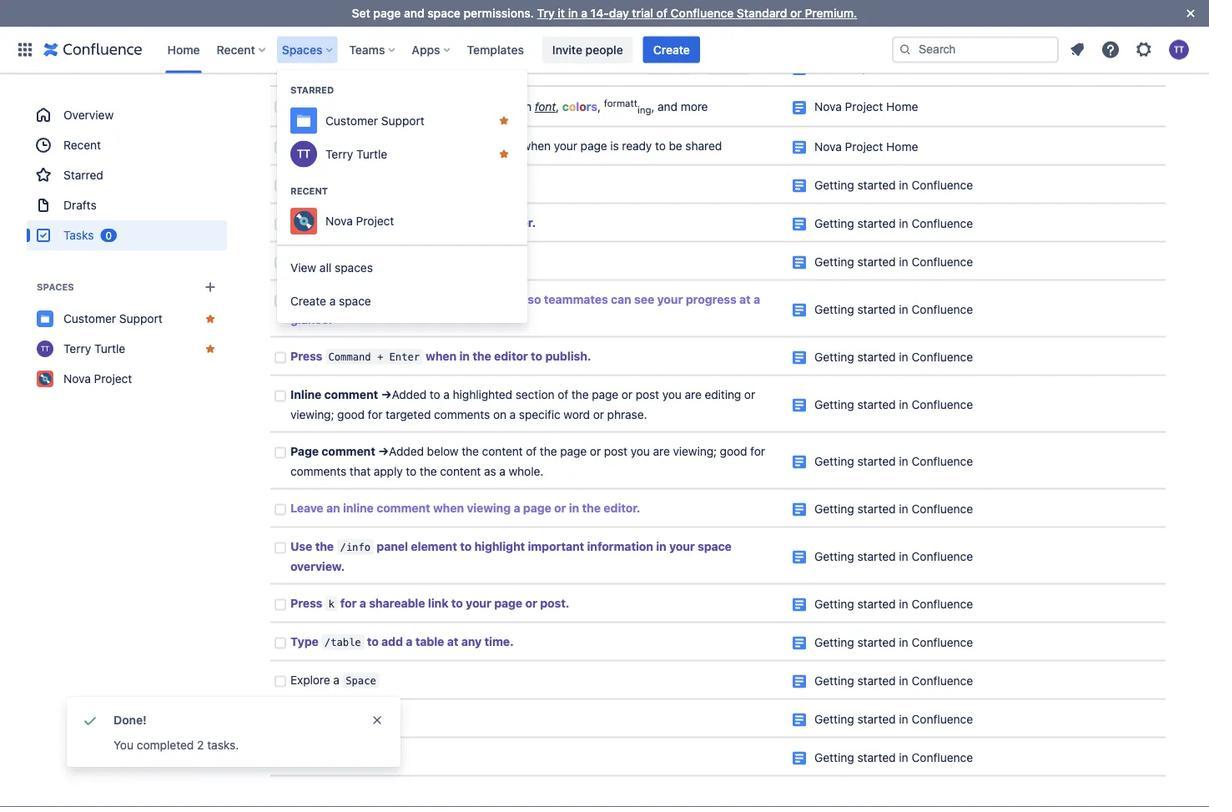 Task type: describe. For each thing, give the bounding box(es) containing it.
getting started in confluence for first getting started in confluence link from the bottom of the page
[[815, 751, 974, 765]]

create a space image
[[200, 277, 220, 297]]

started for 5th getting started in confluence link from the top
[[858, 350, 896, 364]]

nova project home link for when your page is ready to be shared
[[815, 140, 919, 154]]

getting started in confluence for sixth getting started in confluence link from the top
[[815, 398, 974, 412]]

1 vertical spatial nova project link
[[27, 364, 227, 394]]

page title icon image for first getting started in confluence link from the top
[[793, 179, 807, 193]]

press k for a shareable link to your page or post.
[[291, 597, 570, 610]]

standard
[[737, 6, 788, 20]]

your down l
[[554, 139, 578, 153]]

getting for 12th getting started in confluence link from the bottom
[[815, 255, 855, 269]]

1 vertical spatial content
[[482, 445, 523, 458]]

your right the save
[[401, 139, 425, 153]]

nova for click
[[815, 140, 842, 154]]

page,
[[493, 293, 525, 306]]

at right progress
[[740, 293, 751, 306]]

in for 12th getting started in confluence link from the bottom
[[900, 255, 909, 269]]

spaces inside dropdown button
[[282, 43, 323, 56]]

1 edit from the left
[[555, 3, 575, 17]]

page title icon image for 5th getting started in confluence link from the top
[[793, 352, 807, 365]]

to left the save
[[360, 139, 370, 153]]

comments inside added to a highlighted section of the page or post you are editing or viewing; good for targeted comments on a specific word or phrase.
[[434, 408, 490, 422]]

the up information
[[583, 501, 601, 515]]

your inside at the top of the page, so teammates can see your progress at a glance.
[[658, 293, 683, 306]]

nova project home for ,
[[815, 100, 919, 114]]

getting for first getting started in confluence link from the top
[[815, 178, 855, 192]]

you for can
[[486, 60, 505, 74]]

phrase.
[[608, 408, 647, 422]]

nova project home link for ,
[[815, 100, 919, 114]]

recent inside dropdown button
[[217, 43, 255, 56]]

of right trial
[[657, 6, 668, 20]]

space inside popup button
[[339, 294, 371, 308]]

getting for sixth getting started in confluence link from the top
[[815, 398, 855, 412]]

the down view all spaces link
[[414, 293, 432, 306]]

create for create
[[654, 43, 690, 56]]

click for the
[[291, 3, 317, 17]]

good inside added to a highlighted section of the page or post you are editing or viewing; good for targeted comments on a specific word or phrase.
[[337, 408, 365, 422]]

page title icon image for first getting started in confluence link from the bottom of the page
[[793, 752, 807, 766]]

icon
[[375, 3, 398, 17]]

home inside global element
[[167, 43, 200, 56]]

apply
[[374, 465, 403, 478]]

in for 5th getting started in confluence link from the top
[[900, 350, 909, 364]]

when right enter
[[426, 349, 457, 363]]

customer support inside the starred element
[[326, 114, 425, 127]]

in for 8th getting started in confluence link from the top
[[900, 502, 909, 516]]

0
[[106, 230, 112, 241]]

to inside panel element to highlight important information in your space overview.
[[460, 540, 472, 554]]

when up "spaces"
[[341, 216, 371, 230]]

post inside added below the content of the page or post you are viewing; good for comments that apply to the content as a whole.
[[604, 445, 628, 458]]

page title icon image for eighth getting started in confluence link from the bottom
[[793, 456, 807, 469]]

confluence for fourth getting started in confluence link from the top of the page
[[912, 303, 974, 316]]

to left be
[[656, 139, 666, 153]]

2 edit from the left
[[714, 3, 734, 17]]

/ for press
[[326, 256, 332, 268]]

completed
[[137, 739, 194, 752]]

ing
[[638, 105, 652, 116]]

1 vertical spatial unstar this space image
[[204, 312, 217, 326]]

the up overview.
[[315, 540, 334, 554]]

press for to
[[291, 254, 323, 268]]

0 vertical spatial editor.
[[499, 216, 536, 230]]

your inside on your keyboard to edit and start typing. you can edit anywhere.
[[461, 3, 485, 17]]

of down apps
[[428, 60, 439, 74]]

or right draft
[[456, 139, 467, 153]]

group containing view all spaces
[[277, 245, 528, 323]]

recent inside group
[[63, 138, 101, 152]]

page
[[291, 445, 319, 458]]

in for first getting started in confluence link from the bottom of the page
[[900, 751, 909, 765]]

save
[[373, 139, 398, 153]]

project for click
[[846, 140, 884, 154]]

invite people
[[553, 43, 624, 56]]

nova for use the toolbar at the top to play around with
[[815, 100, 842, 114]]

page title icon image for 4th getting started in confluence link from the bottom of the page
[[793, 637, 807, 650]]

close
[[323, 141, 353, 153]]

terry turtle for unstar this space icon inside the the starred element
[[326, 147, 388, 161]]

/image
[[651, 62, 687, 74]]

to up space
[[367, 635, 379, 649]]

typing.
[[629, 3, 665, 17]]

types
[[395, 60, 425, 74]]

the up 'anywhere.'
[[320, 3, 337, 17]]

the left editor
[[473, 349, 492, 363]]

you completed 2 tasks.
[[114, 739, 239, 752]]

0 vertical spatial try
[[537, 6, 555, 20]]

tasks.
[[207, 739, 239, 752]]

getting started in confluence for 8th getting started in confluence link from the top
[[815, 502, 974, 516]]

13 getting started in confluence link from the top
[[815, 713, 974, 726]]

9 getting started in confluence link from the top
[[815, 550, 974, 564]]

a left table
[[406, 635, 413, 649]]

the down the below
[[420, 465, 437, 478]]

viewing
[[467, 501, 511, 515]]

home for when your page is ready to be shared
[[887, 140, 919, 154]]

overview
[[63, 108, 114, 122]]

page title icon image for 12th getting started in confluence link from the bottom
[[793, 256, 807, 270]]

set page and space permissions. try it in a 14-day trial of confluence standard or premium.
[[352, 6, 858, 20]]

see inside at the top of the page, so teammates can see your progress at a glance.
[[635, 293, 655, 306]]

or up important
[[555, 501, 567, 515]]

14 getting started in confluence link from the top
[[815, 751, 974, 765]]

use the /info
[[291, 540, 371, 554]]

for inside added below the content of the page or post you are viewing; good for comments that apply to the content as a whole.
[[751, 445, 766, 458]]

whole.
[[509, 465, 544, 478]]

started for fifth getting started in confluence link from the bottom of the page
[[858, 597, 896, 611]]

1 , from the left
[[556, 100, 560, 114]]

confluence for first getting started in confluence link from the bottom of the page
[[912, 751, 974, 765]]

see for a
[[349, 254, 370, 268]]

2 vertical spatial recent
[[291, 185, 328, 196]]

support for unstar this space icon to the bottom
[[119, 312, 163, 326]]

permissions.
[[464, 6, 534, 20]]

ready
[[622, 139, 652, 153]]

a left 14-
[[581, 6, 588, 20]]

1 o from the left
[[569, 100, 576, 114]]

publish.
[[546, 349, 592, 363]]

started for eighth getting started in confluence link from the bottom
[[858, 455, 896, 468]]

drafts
[[63, 198, 97, 212]]

confluence for second getting started in confluence link from the bottom of the page
[[912, 713, 974, 726]]

getting started in confluence for second getting started in confluence link from the bottom of the page
[[815, 713, 974, 726]]

day
[[609, 6, 629, 20]]

r
[[587, 100, 591, 114]]

the up the save
[[389, 100, 406, 114]]

1 vertical spatial on
[[374, 216, 389, 230]]

start
[[601, 3, 626, 17]]

c inside use the toolbar at the top to play around with font , c o l o r s , formatt ing , and more
[[563, 100, 569, 114]]

on inside added to a highlighted section of the page or post you are editing or viewing; good for targeted comments on a specific word or phrase.
[[493, 408, 507, 422]]

of right list
[[402, 254, 414, 268]]

comments inside added below the content of the page or post you are viewing; good for comments that apply to the content as a whole.
[[291, 465, 347, 478]]

+
[[377, 351, 383, 363]]

confluence for 12th getting started in confluence link from the bottom
[[912, 255, 974, 269]]

3 getting started in confluence link from the top
[[815, 255, 974, 269]]

to inside added to a highlighted section of the page or post you are editing or viewing; good for targeted comments on a specific word or phrase.
[[430, 388, 441, 402]]

page inside added to a highlighted section of the page or post you are editing or viewing; good for targeted comments on a specific word or phrase.
[[592, 388, 619, 402]]

6 getting started in confluence link from the top
[[815, 398, 974, 412]]

keyboard
[[488, 3, 538, 17]]

section
[[516, 388, 555, 402]]

the left toolbar
[[315, 100, 332, 114]]

1 horizontal spatial all
[[360, 60, 372, 74]]

1 vertical spatial editor.
[[604, 501, 641, 515]]

getting started in confluence for fifth getting started in confluence link from the bottom of the page
[[815, 597, 974, 611]]

press / to see a list of elements.
[[291, 254, 473, 268]]

list
[[382, 254, 399, 268]]

a right viewing
[[514, 501, 521, 515]]

to inside use the toolbar at the top to play around with font , c o l o r s , formatt ing , and more
[[430, 100, 441, 114]]

teammates
[[544, 293, 609, 306]]

with
[[510, 100, 532, 114]]

your inside panel element to highlight important information in your space overview.
[[670, 540, 695, 554]]

page down space
[[346, 712, 372, 726]]

1 horizontal spatial try
[[628, 60, 644, 74]]

formatt
[[604, 98, 638, 109]]

teams
[[349, 43, 385, 56]]

home for ,
[[887, 100, 919, 114]]

2 , from the left
[[598, 100, 601, 114]]

comment for that
[[322, 445, 376, 458]]

an
[[326, 501, 340, 515]]

so
[[528, 293, 542, 306]]

panel
[[377, 540, 408, 554]]

the left page,
[[471, 293, 490, 306]]

page comment →
[[291, 445, 389, 458]]

inline
[[291, 388, 322, 402]]

0 horizontal spatial add
[[382, 635, 403, 649]]

apps
[[412, 43, 441, 56]]

press for for
[[291, 597, 323, 610]]

teammate
[[346, 750, 399, 764]]

1 horizontal spatial space
[[428, 6, 461, 20]]

that
[[350, 465, 371, 478]]

specific
[[519, 408, 561, 422]]

confluence for first getting started in confluence link from the top
[[912, 178, 974, 192]]

confluence for sixth getting started in confluence link from the top
[[912, 398, 974, 412]]

to right hit
[[324, 60, 335, 74]]

editor
[[494, 349, 528, 363]]

page.
[[595, 60, 625, 74]]

your profile and preferences image
[[1170, 40, 1190, 60]]

it
[[558, 6, 565, 20]]

top inside use the toolbar at the top to play around with font , c o l o r s , formatt ing , and more
[[410, 100, 427, 114]]

page title icon image for or the nova project home link
[[793, 62, 807, 76]]

started for 12th getting started in confluence link from the bottom
[[858, 255, 896, 269]]

a right k
[[360, 597, 366, 610]]

select
[[291, 293, 327, 306]]

dismiss image
[[371, 714, 384, 727]]

toolbar
[[335, 100, 373, 114]]

page left the open
[[401, 216, 429, 230]]

2 vertical spatial content
[[440, 465, 481, 478]]

press command + enter when in the editor to publish.
[[291, 349, 592, 363]]

on inside on your keyboard to edit and start typing. you can edit anywhere.
[[445, 3, 458, 17]]

started for 13th getting started in confluence link from the bottom of the page
[[858, 217, 896, 230]]

getting for 6th getting started in confluence link from the bottom
[[815, 550, 855, 564]]

home for or
[[887, 61, 919, 75]]

targeted
[[386, 408, 431, 422]]

2 vertical spatial for
[[341, 597, 357, 610]]

spaces
[[335, 261, 373, 275]]

0 vertical spatial customer support link
[[277, 104, 528, 137]]

starred link
[[27, 160, 227, 190]]

type /table to add a table at any time.
[[291, 635, 514, 649]]

e inside the click the pencil icon ✏️ or e
[[433, 5, 439, 17]]

started for second getting started in confluence link from the bottom of the page
[[858, 713, 896, 726]]

✏️
[[401, 3, 412, 17]]

at right status
[[399, 293, 411, 306]]

or right standard
[[791, 6, 802, 20]]

0 vertical spatial nova project
[[326, 214, 394, 228]]

0 vertical spatial content
[[442, 60, 483, 74]]

2 vertical spatial comment
[[377, 501, 431, 515]]

unstar this space image for the bottommost customer support link
[[204, 342, 217, 356]]

project for e
[[846, 13, 884, 27]]

press for +
[[291, 349, 323, 363]]

your down invite people
[[568, 60, 591, 74]]

getting started in confluence for first getting started in confluence link from the top
[[815, 178, 974, 192]]

command
[[329, 351, 371, 363]]

close image
[[1182, 3, 1202, 23]]

a page
[[333, 712, 372, 726]]

confluence for fifth getting started in confluence link from the bottom of the page
[[912, 597, 974, 611]]

the down teams
[[375, 60, 392, 74]]

page title icon image for 3rd getting started in confluence link from the bottom
[[793, 675, 807, 689]]

3 , from the left
[[652, 100, 655, 114]]

1 vertical spatial spaces
[[37, 282, 74, 293]]

top inside at the top of the page, so teammates can see your progress at a glance.
[[435, 293, 454, 306]]

to left the open
[[432, 216, 444, 230]]

play
[[444, 100, 466, 114]]

terry for unstar this space icon to the bottom
[[63, 342, 91, 356]]

the up whole.
[[540, 445, 557, 458]]

or left post.
[[526, 597, 538, 610]]

a inside at the top of the page, so teammates can see your progress at a glance.
[[754, 293, 761, 306]]

of inside added to a highlighted section of the page or post you are editing or viewing; good for targeted comments on a specific word or phrase.
[[558, 388, 569, 402]]

good inside added below the content of the page or post you are viewing; good for comments that apply to the content as a whole.
[[720, 445, 748, 458]]

or up the "phrase."
[[622, 388, 633, 402]]

started for fourth getting started in confluence link from the top of the page
[[858, 303, 896, 316]]

0 horizontal spatial can
[[508, 60, 528, 74]]

2
[[197, 739, 204, 752]]

status
[[357, 294, 394, 306]]

to right editor
[[531, 349, 543, 363]]

or right the editing
[[745, 388, 756, 402]]

draft
[[428, 139, 453, 153]]

comment for good
[[325, 388, 378, 402]]

help icon image
[[1101, 40, 1121, 60]]

page left is
[[581, 139, 608, 153]]

recent link
[[27, 130, 227, 160]]

view all spaces
[[291, 261, 373, 275]]

teams button
[[344, 36, 402, 63]]

page title icon image for 1st the nova project home link from the top of the page
[[793, 15, 807, 28]]

5 getting started in confluence link from the top
[[815, 350, 974, 364]]

click for close
[[291, 139, 317, 153]]

in for 3rd getting started in confluence link from the bottom
[[900, 674, 909, 688]]

or right ✏️
[[416, 3, 427, 17]]

when down font
[[522, 139, 551, 153]]

are inside added to a highlighted section of the page or post you are editing or viewing; good for targeted comments on a specific word or phrase.
[[685, 388, 702, 402]]

page title icon image for the nova project home link related to ,
[[793, 102, 807, 115]]

highlight
[[475, 540, 525, 554]]

getting for 8th getting started in confluence link from the top
[[815, 502, 855, 516]]

confluence for 5th getting started in confluence link from the top
[[912, 350, 974, 364]]

anywhere.
[[291, 23, 345, 37]]

panel element to highlight important information in your space overview.
[[291, 540, 735, 574]]

project for hit
[[846, 61, 884, 75]]

2 o from the left
[[580, 100, 587, 114]]

people
[[586, 43, 624, 56]]

templates
[[467, 43, 524, 56]]

drafts link
[[27, 190, 227, 220]]

getting for 5th getting started in confluence link from the top
[[815, 350, 855, 364]]



Task type: vqa. For each thing, say whether or not it's contained in the screenshot.
the Customer Support link
yes



Task type: locate. For each thing, give the bounding box(es) containing it.
nova for e
[[815, 13, 842, 27]]

l
[[576, 100, 580, 114]]

4 started from the top
[[858, 303, 896, 316]]

and
[[578, 3, 598, 17], [404, 6, 425, 20], [658, 100, 678, 114]]

1 press from the top
[[291, 177, 323, 191]]

11 page title icon image from the top
[[793, 456, 807, 469]]

in for sixth getting started in confluence link from the top
[[900, 398, 909, 412]]

starred element
[[277, 104, 528, 171]]

page title icon image for sixth getting started in confluence link from the top
[[793, 399, 807, 412]]

viewing; down 'inline'
[[291, 408, 334, 422]]

you inside on your keyboard to edit and start typing. you can edit anywhere.
[[668, 3, 688, 17]]

getting for fourth getting started in confluence link from the top of the page
[[815, 303, 855, 316]]

unstar this space image
[[498, 114, 511, 127], [204, 312, 217, 326]]

terry turtle for unstar this space icon to the bottom
[[63, 342, 125, 356]]

3 getting from the top
[[815, 255, 855, 269]]

7 getting started in confluence from the top
[[815, 455, 974, 468]]

11 getting from the top
[[815, 636, 855, 650]]

0 vertical spatial customer
[[326, 114, 378, 127]]

can inside on your keyboard to edit and start typing. you can edit anywhere.
[[691, 3, 711, 17]]

around
[[469, 100, 506, 114]]

1 vertical spatial nova project
[[63, 372, 132, 386]]

1 vertical spatial /table
[[325, 637, 361, 649]]

nova project home for or
[[815, 61, 919, 75]]

when left viewing
[[433, 501, 464, 515]]

nova for hit
[[815, 61, 842, 75]]

4 page title icon image from the top
[[793, 141, 807, 154]]

1 vertical spatial see
[[349, 254, 370, 268]]

0 horizontal spatial edit
[[555, 3, 575, 17]]

explore
[[291, 673, 330, 687]]

0 vertical spatial customer support
[[326, 114, 425, 127]]

you for are
[[631, 445, 650, 458]]

on up press / to see a list of elements.
[[374, 216, 389, 230]]

1 horizontal spatial support
[[381, 114, 425, 127]]

0 horizontal spatial turtle
[[94, 342, 125, 356]]

be
[[669, 139, 683, 153]]

leave an inline comment when viewing a page or in the editor.
[[291, 501, 641, 515]]

try right 'page.'
[[628, 60, 644, 74]]

or right word
[[594, 408, 605, 422]]

your up any
[[466, 597, 492, 610]]

to inside added below the content of the page or post you are viewing; good for comments that apply to the content as a whole.
[[406, 465, 417, 478]]

2 nova project home from the top
[[815, 61, 919, 75]]

9 started from the top
[[858, 550, 896, 564]]

confluence for 8th getting started in confluence link from the top
[[912, 502, 974, 516]]

page right set
[[374, 6, 401, 20]]

element
[[411, 540, 457, 554]]

at left any
[[447, 635, 459, 649]]

see for all
[[338, 60, 357, 74]]

16 page title icon image from the top
[[793, 675, 807, 689]]

17 page title icon image from the top
[[793, 714, 807, 727]]

and inside on your keyboard to edit and start typing. you can edit anywhere.
[[578, 3, 598, 17]]

the right the open
[[478, 216, 496, 230]]

customer inside the starred element
[[326, 114, 378, 127]]

press for when
[[291, 216, 323, 230]]

post down the "phrase."
[[604, 445, 628, 458]]

1 nova project home from the top
[[815, 13, 919, 27]]

0 horizontal spatial on
[[374, 216, 389, 230]]

in for first getting started in confluence link from the top
[[900, 178, 909, 192]]

see down teams
[[338, 60, 357, 74]]

a left specific
[[510, 408, 516, 422]]

1 vertical spatial added
[[389, 445, 424, 458]]

of up word
[[558, 388, 569, 402]]

getting for eighth getting started in confluence link from the bottom
[[815, 455, 855, 468]]

12 getting started in confluence from the top
[[815, 674, 974, 688]]

terry inside the starred element
[[326, 147, 353, 161]]

5 getting from the top
[[815, 350, 855, 364]]

4 getting started in confluence from the top
[[815, 303, 974, 316]]

use inside use the toolbar at the top to play around with font , c o l o r s , formatt ing , and more
[[291, 100, 311, 114]]

11 started from the top
[[858, 636, 896, 650]]

c down close
[[329, 179, 335, 191]]

group containing overview
[[27, 100, 227, 251]]

more
[[681, 100, 708, 114]]

set
[[352, 6, 371, 20]]

added for inline comment →
[[392, 388, 427, 402]]

support inside the starred element
[[381, 114, 425, 127]]

k
[[329, 598, 335, 610]]

8 page title icon image from the top
[[793, 304, 807, 317]]

Search field
[[893, 36, 1060, 63]]

1 horizontal spatial viewing;
[[673, 445, 717, 458]]

0 vertical spatial →
[[381, 388, 392, 402]]

13 page title icon image from the top
[[793, 551, 807, 564]]

0 vertical spatial terry
[[326, 147, 353, 161]]

0 horizontal spatial terry turtle link
[[27, 334, 227, 364]]

12 started from the top
[[858, 674, 896, 688]]

6 page title icon image from the top
[[793, 218, 807, 231]]

page title icon image for the nova project home link corresponding to when your page is ready to be shared
[[793, 141, 807, 154]]

post inside added to a highlighted section of the page or post you are editing or viewing; good for targeted comments on a specific word or phrase.
[[636, 388, 660, 402]]

3 press from the top
[[291, 254, 323, 268]]

nova project home
[[815, 13, 919, 27], [815, 61, 919, 75], [815, 100, 919, 114], [815, 140, 919, 154]]

confluence for 13th getting started in confluence link from the bottom of the page
[[912, 217, 974, 230]]

at inside use the toolbar at the top to play around with font , c o l o r s , formatt ing , and more
[[376, 100, 386, 114]]

7 getting started in confluence link from the top
[[815, 455, 974, 468]]

s
[[591, 100, 598, 114]]

on your keyboard to edit and start typing. you can edit anywhere.
[[291, 3, 737, 37]]

page down whole.
[[523, 501, 552, 515]]

getting for fifth getting started in confluence link from the bottom of the page
[[815, 597, 855, 611]]

→ for page comment →
[[378, 445, 389, 458]]

8 getting started in confluence link from the top
[[815, 502, 974, 516]]

1 vertical spatial space
[[339, 294, 371, 308]]

a left list
[[372, 254, 379, 268]]

1 page title icon image from the top
[[793, 15, 807, 28]]

space inside panel element to highlight important information in your space overview.
[[698, 540, 732, 554]]

2 press from the top
[[291, 216, 323, 230]]

4 nova project home from the top
[[815, 140, 919, 154]]

a right 'as'
[[500, 465, 506, 478]]

all right view
[[320, 261, 332, 275]]

comment down the command
[[325, 388, 378, 402]]

12 getting started in confluence link from the top
[[815, 674, 974, 688]]

2 getting started in confluence link from the top
[[815, 217, 974, 230]]

1 horizontal spatial top
[[435, 293, 454, 306]]

page title icon image for fourth getting started in confluence link from the top of the page
[[793, 304, 807, 317]]

terry turtle
[[326, 147, 388, 161], [63, 342, 125, 356]]

space
[[428, 6, 461, 20], [339, 294, 371, 308], [698, 540, 732, 554]]

2 click from the top
[[291, 139, 317, 153]]

post up the "phrase."
[[636, 388, 660, 402]]

a left dismiss image
[[336, 712, 343, 726]]

1 horizontal spatial terry
[[326, 147, 353, 161]]

, right formatt on the top of page
[[652, 100, 655, 114]]

all inside view all spaces link
[[320, 261, 332, 275]]

1 vertical spatial terry turtle
[[63, 342, 125, 356]]

14 getting started in confluence from the top
[[815, 751, 974, 765]]

confluence image
[[43, 40, 142, 60], [43, 40, 142, 60]]

10 getting from the top
[[815, 597, 855, 611]]

13 getting started in confluence from the top
[[815, 713, 974, 726]]

unstar this space image
[[498, 147, 511, 161], [204, 342, 217, 356]]

1 getting started in confluence link from the top
[[815, 178, 974, 192]]

add
[[333, 294, 351, 306]]

/ for hit
[[312, 62, 318, 74]]

10 getting started in confluence from the top
[[815, 597, 974, 611]]

1 horizontal spatial nova project link
[[277, 205, 528, 238]]

a right select
[[330, 294, 336, 308]]

important
[[528, 540, 585, 554]]

add up font
[[531, 60, 551, 74]]

and inside use the toolbar at the top to play around with font , c o l o r s , formatt ing , and more
[[658, 100, 678, 114]]

content down the below
[[440, 465, 481, 478]]

7 page title icon image from the top
[[793, 256, 807, 270]]

14 started from the top
[[858, 751, 896, 765]]

0 vertical spatial good
[[337, 408, 365, 422]]

1 horizontal spatial starred
[[291, 85, 334, 96]]

4 getting from the top
[[815, 303, 855, 316]]

to right link
[[452, 597, 463, 610]]

terry
[[326, 147, 353, 161], [63, 342, 91, 356]]

good down inline comment →
[[337, 408, 365, 422]]

create link
[[644, 36, 700, 63]]

getting started in confluence for 13th getting started in confluence link from the bottom of the page
[[815, 217, 974, 230]]

use for toolbar
[[291, 100, 311, 114]]

a inside added below the content of the page or post you are viewing; good for comments that apply to the content as a whole.
[[500, 465, 506, 478]]

c left l
[[563, 100, 569, 114]]

customer
[[326, 114, 378, 127], [63, 312, 116, 326]]

terry turtle link for unstar this space icon inside the the starred element
[[277, 137, 528, 171]]

15 page title icon image from the top
[[793, 637, 807, 650]]

confluence for 6th getting started in confluence link from the bottom
[[912, 550, 974, 564]]

turtle for unstar this space icon inside the the starred element
[[357, 147, 388, 161]]

7 getting from the top
[[815, 455, 855, 468]]

/table inside hit / to see all the types of content you can add to your page. try /image or /table
[[711, 62, 747, 74]]

getting for first getting started in confluence link from the bottom of the page
[[815, 751, 855, 765]]

getting started in confluence for 4th getting started in confluence link from the bottom of the page
[[815, 636, 974, 650]]

0 horizontal spatial terry
[[63, 342, 91, 356]]

3 getting started in confluence from the top
[[815, 255, 974, 269]]

0 horizontal spatial all
[[320, 261, 332, 275]]

view
[[291, 261, 317, 275]]

page title icon image for 8th getting started in confluence link from the top
[[793, 503, 807, 517]]

getting started in confluence for 5th getting started in confluence link from the top
[[815, 350, 974, 364]]

viewing; down the editing
[[673, 445, 717, 458]]

can inside at the top of the page, so teammates can see your progress at a glance.
[[611, 293, 632, 306]]

you inside added to a highlighted section of the page or post you are editing or viewing; good for targeted comments on a specific word or phrase.
[[663, 388, 682, 402]]

create inside global element
[[654, 43, 690, 56]]

overview.
[[291, 560, 345, 574]]

started for 3rd getting started in confluence link from the bottom
[[858, 674, 896, 688]]

top down elements.
[[435, 293, 454, 306]]

click close to save your draft or publish when your page is ready to be shared
[[291, 139, 722, 153]]

or down word
[[590, 445, 601, 458]]

6 getting from the top
[[815, 398, 855, 412]]

unstar this space image down create a space image
[[204, 312, 217, 326]]

0 horizontal spatial and
[[404, 6, 425, 20]]

of inside at the top of the page, so teammates can see your progress at a glance.
[[457, 293, 469, 306]]

0 horizontal spatial create
[[291, 294, 326, 308]]

1 vertical spatial you
[[114, 739, 134, 752]]

use down hit
[[291, 100, 311, 114]]

create inside popup button
[[291, 294, 326, 308]]

inline
[[343, 501, 374, 515]]

10 getting started in confluence link from the top
[[815, 597, 974, 611]]

starred inside 'starred' link
[[63, 168, 103, 182]]

3 nova project home from the top
[[815, 100, 919, 114]]

14 getting from the top
[[815, 751, 855, 765]]

1 vertical spatial customer support
[[63, 312, 163, 326]]

edit left standard
[[714, 3, 734, 17]]

project for use the toolbar at the top to play around with
[[846, 100, 884, 114]]

1 getting from the top
[[815, 178, 855, 192]]

2 getting from the top
[[815, 217, 855, 230]]

the inside added to a highlighted section of the page or post you are editing or viewing; good for targeted comments on a specific word or phrase.
[[572, 388, 589, 402]]

terry turtle link for unstar this space icon to the bottom
[[27, 334, 227, 364]]

1 use from the top
[[291, 100, 311, 114]]

2 page title icon image from the top
[[793, 62, 807, 76]]

1 vertical spatial viewing;
[[673, 445, 717, 458]]

turtle for unstar this space icon to the bottom
[[94, 342, 125, 356]]

0 horizontal spatial good
[[337, 408, 365, 422]]

spaces button
[[277, 36, 339, 63]]

press c
[[291, 177, 335, 191]]

1 vertical spatial customer support link
[[27, 304, 227, 334]]

publish
[[474, 141, 516, 153]]

to right apply
[[406, 465, 417, 478]]

a left highlighted
[[444, 388, 450, 402]]

14 page title icon image from the top
[[793, 599, 807, 612]]

0 vertical spatial added
[[392, 388, 427, 402]]

press e when on a page to open the editor.
[[291, 216, 536, 230]]

1 horizontal spatial /
[[326, 256, 332, 268]]

recent down overview
[[63, 138, 101, 152]]

to inside on your keyboard to edit and start typing. you can edit anywhere.
[[541, 3, 551, 17]]

getting started in confluence for eighth getting started in confluence link from the bottom
[[815, 455, 974, 468]]

→ up targeted
[[381, 388, 392, 402]]

3 started from the top
[[858, 255, 896, 269]]

→ for inline comment →
[[381, 388, 392, 402]]

click up 'anywhere.'
[[291, 3, 317, 17]]

settings icon image
[[1135, 40, 1155, 60]]

0 horizontal spatial support
[[119, 312, 163, 326]]

use for /info
[[291, 540, 313, 554]]

add
[[531, 60, 551, 74], [382, 635, 403, 649]]

banner containing home
[[0, 26, 1210, 73]]

link
[[428, 597, 449, 610]]

2 nova project home link from the top
[[815, 61, 919, 75]]

create up /image
[[654, 43, 690, 56]]

added up apply
[[389, 445, 424, 458]]

getting for 4th getting started in confluence link from the bottom of the page
[[815, 636, 855, 650]]

/ inside hit / to see all the types of content you can add to your page. try /image or /table
[[312, 62, 318, 74]]

10 page title icon image from the top
[[793, 399, 807, 412]]

1 vertical spatial terry
[[63, 342, 91, 356]]

1 click from the top
[[291, 3, 317, 17]]

1 getting started in confluence from the top
[[815, 178, 974, 192]]

9 getting from the top
[[815, 550, 855, 564]]

all down teams
[[360, 60, 372, 74]]

0 vertical spatial are
[[685, 388, 702, 402]]

page up time.
[[495, 597, 523, 610]]

1 horizontal spatial for
[[368, 408, 383, 422]]

started for first getting started in confluence link from the top
[[858, 178, 896, 192]]

2 started from the top
[[858, 217, 896, 230]]

a left teammate
[[336, 750, 343, 764]]

a up list
[[391, 216, 398, 230]]

good down the editing
[[720, 445, 748, 458]]

appswitcher icon image
[[15, 40, 35, 60]]

at right toolbar
[[376, 100, 386, 114]]

in inside panel element to highlight important information in your space overview.
[[657, 540, 667, 554]]

getting started in confluence for 12th getting started in confluence link from the bottom
[[815, 255, 974, 269]]

0 horizontal spatial are
[[653, 445, 670, 458]]

for inside added to a highlighted section of the page or post you are editing or viewing; good for targeted comments on a specific word or phrase.
[[368, 408, 383, 422]]

and right ing
[[658, 100, 678, 114]]

global element
[[10, 26, 889, 73]]

1 horizontal spatial create
[[654, 43, 690, 56]]

13 started from the top
[[858, 713, 896, 726]]

1 vertical spatial unstar this space image
[[204, 342, 217, 356]]

or
[[416, 3, 427, 17], [791, 6, 802, 20], [693, 60, 704, 74], [456, 139, 467, 153], [622, 388, 633, 402], [745, 388, 756, 402], [594, 408, 605, 422], [590, 445, 601, 458], [555, 501, 567, 515], [526, 597, 538, 610]]

spaces up hit
[[282, 43, 323, 56]]

9 getting started in confluence from the top
[[815, 550, 974, 564]]

2 use from the top
[[291, 540, 313, 554]]

1 horizontal spatial turtle
[[357, 147, 388, 161]]

you down the "phrase."
[[631, 445, 650, 458]]

a
[[581, 6, 588, 20], [391, 216, 398, 230], [372, 254, 379, 268], [754, 293, 761, 306], [330, 294, 336, 308], [444, 388, 450, 402], [510, 408, 516, 422], [500, 465, 506, 478], [514, 501, 521, 515], [360, 597, 366, 610], [406, 635, 413, 649], [333, 673, 340, 687], [336, 712, 343, 726], [336, 750, 343, 764]]

in
[[568, 6, 578, 20], [900, 178, 909, 192], [900, 217, 909, 230], [900, 255, 909, 269], [900, 303, 909, 316], [460, 349, 470, 363], [900, 350, 909, 364], [900, 398, 909, 412], [900, 455, 909, 468], [569, 501, 580, 515], [900, 502, 909, 516], [657, 540, 667, 554], [900, 550, 909, 564], [900, 597, 909, 611], [900, 636, 909, 650], [900, 674, 909, 688], [900, 713, 909, 726], [900, 751, 909, 765]]

, left l
[[556, 100, 560, 114]]

unstar this space image inside the starred element
[[498, 114, 511, 127]]

unstar this space image down create a space image
[[204, 342, 217, 356]]

home
[[887, 13, 919, 27], [167, 43, 200, 56], [887, 61, 919, 75], [887, 100, 919, 114], [887, 140, 919, 154]]

can up create link
[[691, 3, 711, 17]]

you inside added below the content of the page or post you are viewing; good for comments that apply to the content as a whole.
[[631, 445, 650, 458]]

0 horizontal spatial post
[[604, 445, 628, 458]]

viewing; inside added below the content of the page or post you are viewing; good for comments that apply to the content as a whole.
[[673, 445, 717, 458]]

o left r
[[569, 100, 576, 114]]

getting started in confluence for 6th getting started in confluence link from the bottom
[[815, 550, 974, 564]]

getting started in confluence for 3rd getting started in confluence link from the bottom
[[815, 674, 974, 688]]

or right /image
[[693, 60, 704, 74]]

good
[[337, 408, 365, 422], [720, 445, 748, 458]]

0 horizontal spatial customer support link
[[27, 304, 227, 334]]

0 horizontal spatial /
[[312, 62, 318, 74]]

6 getting started in confluence from the top
[[815, 398, 974, 412]]

2 horizontal spatial and
[[658, 100, 678, 114]]

2 vertical spatial on
[[493, 408, 507, 422]]

5 getting started in confluence from the top
[[815, 350, 974, 364]]

page inside added below the content of the page or post you are viewing; good for comments that apply to the content as a whole.
[[561, 445, 587, 458]]

content
[[442, 60, 483, 74], [482, 445, 523, 458], [440, 465, 481, 478]]

click
[[291, 3, 317, 17], [291, 139, 317, 153]]

in for second getting started in confluence link from the bottom of the page
[[900, 713, 909, 726]]

4 getting started in confluence link from the top
[[815, 303, 974, 316]]

a left space
[[333, 673, 340, 687]]

terry turtle inside the starred element
[[326, 147, 388, 161]]

1 horizontal spatial c
[[563, 100, 569, 114]]

on down highlighted
[[493, 408, 507, 422]]

0 horizontal spatial you
[[114, 739, 134, 752]]

started for 6th getting started in confluence link from the bottom
[[858, 550, 896, 564]]

8 getting started in confluence from the top
[[815, 502, 974, 516]]

added to a highlighted section of the page or post you are editing or viewing; good for targeted comments on a specific word or phrase.
[[291, 388, 759, 422]]

try left the it
[[537, 6, 555, 20]]

0 horizontal spatial customer
[[63, 312, 116, 326]]

of
[[657, 6, 668, 20], [428, 60, 439, 74], [402, 254, 414, 268], [457, 293, 469, 306], [558, 388, 569, 402], [526, 445, 537, 458]]

started for 4th getting started in confluence link from the bottom of the page
[[858, 636, 896, 650]]

type
[[291, 635, 319, 649]]

0 vertical spatial recent
[[217, 43, 255, 56]]

comments down the page
[[291, 465, 347, 478]]

content up 'as'
[[482, 445, 523, 458]]

comments down highlighted
[[434, 408, 490, 422]]

1 horizontal spatial e
[[433, 5, 439, 17]]

unstar this space image up the 'click close to save your draft or publish when your page is ready to be shared'
[[498, 114, 511, 127]]

getting for 3rd getting started in confluence link from the bottom
[[815, 674, 855, 688]]

page up the "phrase."
[[592, 388, 619, 402]]

added up targeted
[[392, 388, 427, 402]]

comment up that
[[322, 445, 376, 458]]

1 horizontal spatial and
[[578, 3, 598, 17]]

1 vertical spatial /
[[326, 256, 332, 268]]

1 vertical spatial starred
[[63, 168, 103, 182]]

inline comment →
[[291, 388, 392, 402]]

to right view
[[335, 254, 347, 268]]

enter
[[390, 351, 420, 363]]

viewing;
[[291, 408, 334, 422], [673, 445, 717, 458]]

shared
[[686, 139, 722, 153]]

0 horizontal spatial starred
[[63, 168, 103, 182]]

overview link
[[27, 100, 227, 130]]

0 horizontal spatial nova project link
[[27, 364, 227, 394]]

at the top of the page, so teammates can see your progress at a glance.
[[291, 293, 764, 326]]

13 getting from the top
[[815, 713, 855, 726]]

1 horizontal spatial /table
[[711, 62, 747, 74]]

information
[[588, 540, 654, 554]]

9 page title icon image from the top
[[793, 352, 807, 365]]

12 getting from the top
[[815, 674, 855, 688]]

premium.
[[805, 6, 858, 20]]

1 horizontal spatial add
[[531, 60, 551, 74]]

confluence for eighth getting started in confluence link from the bottom
[[912, 455, 974, 468]]

of inside added below the content of the page or post you are viewing; good for comments that apply to the content as a whole.
[[526, 445, 537, 458]]

create for create a space
[[291, 294, 326, 308]]

e inside press e when on a page to open the editor.
[[329, 217, 335, 230]]

0 horizontal spatial recent
[[63, 138, 101, 152]]

recent button
[[212, 36, 272, 63]]

use the toolbar at the top to play around with font , c o l o r s , formatt ing , and more
[[291, 98, 708, 116]]

nova project
[[326, 214, 394, 228], [63, 372, 132, 386]]

0 vertical spatial use
[[291, 100, 311, 114]]

0 vertical spatial starred
[[291, 85, 334, 96]]

a teammate
[[333, 750, 399, 764]]

unstar this space image inside the starred element
[[498, 147, 511, 161]]

to
[[541, 3, 551, 17], [324, 60, 335, 74], [554, 60, 565, 74], [430, 100, 441, 114], [360, 139, 370, 153], [656, 139, 666, 153], [432, 216, 444, 230], [335, 254, 347, 268], [531, 349, 543, 363], [430, 388, 441, 402], [406, 465, 417, 478], [460, 540, 472, 554], [452, 597, 463, 610], [367, 635, 379, 649]]

1 horizontal spatial ,
[[598, 100, 601, 114]]

terry turtle link
[[277, 137, 528, 171], [27, 334, 227, 364]]

trial
[[632, 6, 654, 20]]

6 started from the top
[[858, 398, 896, 412]]

are inside added below the content of the page or post you are viewing; good for comments that apply to the content as a whole.
[[653, 445, 670, 458]]

table
[[416, 635, 445, 649]]

2 vertical spatial can
[[611, 293, 632, 306]]

0 vertical spatial create
[[654, 43, 690, 56]]

getting for second getting started in confluence link from the bottom of the page
[[815, 713, 855, 726]]

starred
[[291, 85, 334, 96], [63, 168, 103, 182]]

8 getting from the top
[[815, 502, 855, 516]]

in for 4th getting started in confluence link from the bottom of the page
[[900, 636, 909, 650]]

2 horizontal spatial you
[[663, 388, 682, 402]]

0 horizontal spatial space
[[339, 294, 371, 308]]

post
[[636, 388, 660, 402], [604, 445, 628, 458]]

confluence for 4th getting started in confluence link from the bottom of the page
[[912, 636, 974, 650]]

3 nova project home link from the top
[[815, 100, 919, 114]]

click the pencil icon ✏️ or e
[[291, 3, 439, 17]]

1 vertical spatial terry turtle link
[[27, 334, 227, 364]]

2 horizontal spatial on
[[493, 408, 507, 422]]

nova project home for when your page is ready to be shared
[[815, 140, 919, 154]]

18 page title icon image from the top
[[793, 752, 807, 766]]

templates link
[[462, 36, 529, 63]]

1 vertical spatial e
[[329, 217, 335, 230]]

done!
[[114, 714, 147, 727]]

2 getting started in confluence from the top
[[815, 217, 974, 230]]

and left "start"
[[578, 3, 598, 17]]

11 getting started in confluence link from the top
[[815, 636, 974, 650]]

1 horizontal spatial customer support link
[[277, 104, 528, 137]]

elements.
[[417, 254, 473, 268]]

1 started from the top
[[858, 178, 896, 192]]

10 started from the top
[[858, 597, 896, 611]]

4 press from the top
[[291, 349, 323, 363]]

0 vertical spatial c
[[563, 100, 569, 114]]

1 horizontal spatial post
[[636, 388, 660, 402]]

customer support down 0
[[63, 312, 163, 326]]

or inside added below the content of the page or post you are viewing; good for comments that apply to the content as a whole.
[[590, 445, 601, 458]]

success image
[[80, 711, 100, 731]]

4 nova project home link from the top
[[815, 140, 919, 154]]

page title icon image
[[793, 15, 807, 28], [793, 62, 807, 76], [793, 102, 807, 115], [793, 141, 807, 154], [793, 179, 807, 193], [793, 218, 807, 231], [793, 256, 807, 270], [793, 304, 807, 317], [793, 352, 807, 365], [793, 399, 807, 412], [793, 456, 807, 469], [793, 503, 807, 517], [793, 551, 807, 564], [793, 599, 807, 612], [793, 637, 807, 650], [793, 675, 807, 689], [793, 714, 807, 727], [793, 752, 807, 766]]

0 horizontal spatial try
[[537, 6, 555, 20]]

you left the editing
[[663, 388, 682, 402]]

1 vertical spatial for
[[751, 445, 766, 458]]

e
[[433, 5, 439, 17], [329, 217, 335, 230]]

search image
[[899, 43, 913, 56]]

0 vertical spatial viewing;
[[291, 408, 334, 422]]

terry for unstar this space icon inside the the starred element
[[326, 147, 353, 161]]

page title icon image for second getting started in confluence link from the bottom of the page
[[793, 714, 807, 727]]

7 started from the top
[[858, 455, 896, 468]]

view all spaces link
[[277, 251, 528, 285]]

in for fourth getting started in confluence link from the top of the page
[[900, 303, 909, 316]]

5 press from the top
[[291, 597, 323, 610]]

page title icon image for 6th getting started in confluence link from the bottom
[[793, 551, 807, 564]]

1 horizontal spatial are
[[685, 388, 702, 402]]

/ inside press / to see a list of elements.
[[326, 256, 332, 268]]

1 vertical spatial comment
[[322, 445, 376, 458]]

home link
[[162, 36, 205, 63]]

1 horizontal spatial terry turtle link
[[277, 137, 528, 171]]

0 vertical spatial post
[[636, 388, 660, 402]]

create a space
[[291, 294, 371, 308]]

viewing; inside added to a highlighted section of the page or post you are editing or viewing; good for targeted comments on a specific word or phrase.
[[291, 408, 334, 422]]

/
[[312, 62, 318, 74], [326, 256, 332, 268]]

3 page title icon image from the top
[[793, 102, 807, 115]]

5 page title icon image from the top
[[793, 179, 807, 193]]

0 vertical spatial terry turtle link
[[277, 137, 528, 171]]

0 horizontal spatial /table
[[325, 637, 361, 649]]

banner
[[0, 26, 1210, 73]]

1 horizontal spatial comments
[[434, 408, 490, 422]]

unstar this space image down use the toolbar at the top to play around with font , c o l o r s , formatt ing , and more
[[498, 147, 511, 161]]

comments
[[434, 408, 490, 422], [291, 465, 347, 478]]

in for 6th getting started in confluence link from the bottom
[[900, 550, 909, 564]]

0 horizontal spatial c
[[329, 179, 335, 191]]

0 vertical spatial you
[[668, 3, 688, 17]]

recent right home link
[[217, 43, 255, 56]]

1 vertical spatial customer
[[63, 312, 116, 326]]

1 vertical spatial →
[[378, 445, 389, 458]]

12 page title icon image from the top
[[793, 503, 807, 517]]

8 started from the top
[[858, 502, 896, 516]]

is
[[611, 139, 619, 153]]

space
[[346, 675, 376, 687]]

explore a space
[[291, 673, 376, 687]]

notification icon image
[[1068, 40, 1088, 60]]

to left the it
[[541, 3, 551, 17]]

e right ✏️
[[433, 5, 439, 17]]

glance.
[[291, 313, 332, 326]]

11 getting started in confluence from the top
[[815, 636, 974, 650]]

2 vertical spatial space
[[698, 540, 732, 554]]

/table inside type /table to add a table at any time.
[[325, 637, 361, 649]]

0 horizontal spatial group
[[27, 100, 227, 251]]

added inside added to a highlighted section of the page or post you are editing or viewing; good for targeted comments on a specific word or phrase.
[[392, 388, 427, 402]]

a inside popup button
[[330, 294, 336, 308]]

1 nova project home link from the top
[[815, 13, 919, 27]]

1 vertical spatial support
[[119, 312, 163, 326]]

group
[[27, 100, 227, 251], [277, 245, 528, 323]]

any
[[462, 635, 482, 649]]

starred down hit
[[291, 85, 334, 96]]

to down invite
[[554, 60, 565, 74]]

c inside press c
[[329, 179, 335, 191]]

in for 13th getting started in confluence link from the bottom of the page
[[900, 217, 909, 230]]

unstar this space image for the topmost customer support link
[[498, 147, 511, 161]]

comment down apply
[[377, 501, 431, 515]]

1 horizontal spatial unstar this space image
[[498, 114, 511, 127]]

1 vertical spatial recent
[[63, 138, 101, 152]]

progress
[[686, 293, 737, 306]]

editor.
[[499, 216, 536, 230], [604, 501, 641, 515]]

top
[[410, 100, 427, 114], [435, 293, 454, 306]]

getting for 13th getting started in confluence link from the bottom of the page
[[815, 217, 855, 230]]

nova project home link for or
[[815, 61, 919, 75]]

add left table
[[382, 635, 403, 649]]

added inside added below the content of the page or post you are viewing; good for comments that apply to the content as a whole.
[[389, 445, 424, 458]]

the right the below
[[462, 445, 479, 458]]

when
[[522, 139, 551, 153], [341, 216, 371, 230], [426, 349, 457, 363], [433, 501, 464, 515]]

2 horizontal spatial can
[[691, 3, 711, 17]]

5 started from the top
[[858, 350, 896, 364]]

turtle inside the starred element
[[357, 147, 388, 161]]



